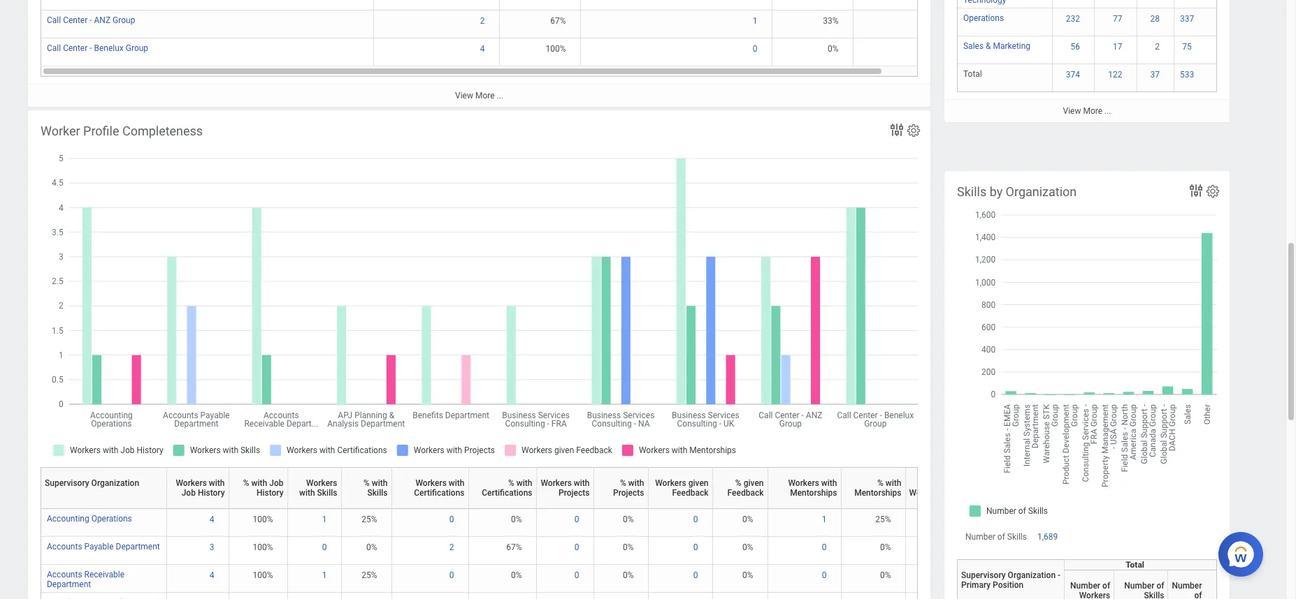 Task type: describe. For each thing, give the bounding box(es) containing it.
total element
[[963, 66, 982, 79]]

certifications for %
[[482, 489, 532, 498]]

workers with job history button
[[170, 468, 234, 509]]

0% inside worker skills snapshot element
[[828, 44, 839, 54]]

33%
[[823, 16, 839, 26]]

workers with projects button
[[540, 468, 599, 509]]

% with skills button
[[345, 468, 397, 509]]

1 for accounting operations
[[322, 515, 327, 525]]

77
[[1113, 14, 1123, 24]]

% given feedback
[[728, 479, 764, 498]]

workers inside number of workers
[[1079, 591, 1110, 600]]

receivable
[[84, 570, 125, 580]]

workers for projects
[[541, 479, 572, 489]]

view for 56
[[1063, 106, 1081, 116]]

department for receivable
[[47, 580, 91, 590]]

call center - anz group link
[[47, 12, 135, 25]]

with for workers with skills
[[299, 489, 315, 498]]

position
[[993, 581, 1024, 591]]

accounting operations
[[47, 514, 132, 524]]

configure skills by organization image
[[1205, 184, 1221, 199]]

workers with job history
[[176, 479, 225, 498]]

number of skills inside button
[[1124, 582, 1164, 600]]

- for call center - anz group
[[90, 15, 92, 25]]

122
[[1108, 70, 1123, 80]]

certifications for workers
[[414, 489, 465, 498]]

% with job history
[[243, 479, 283, 498]]

4 for 3
[[210, 571, 214, 581]]

122 button
[[1108, 69, 1125, 80]]

profile
[[83, 124, 119, 138]]

number of workers
[[1070, 582, 1110, 600]]

- for call center - benelux group
[[90, 43, 92, 53]]

view more ... link for 4
[[28, 84, 931, 107]]

2 horizontal spatial 2 button
[[1155, 41, 1162, 52]]

1 vertical spatial 4
[[210, 515, 214, 525]]

supervisory for supervisory organization - primary position
[[961, 571, 1006, 581]]

supervisory organization - primary position button
[[961, 561, 1070, 600]]

workers with skills button
[[291, 468, 346, 509]]

0 horizontal spatial number of skills
[[966, 533, 1027, 542]]

view more ... link for 56
[[945, 99, 1230, 122]]

job for % with job history
[[269, 479, 283, 489]]

1 button for accounting operations
[[322, 514, 329, 526]]

group for call center - benelux group
[[126, 43, 148, 53]]

% with skills
[[364, 479, 388, 498]]

workers with certifications
[[414, 479, 465, 498]]

number o
[[1172, 582, 1202, 600]]

accounting operations link
[[47, 512, 132, 524]]

75 button
[[1182, 41, 1194, 52]]

total workers button
[[909, 479, 940, 498]]

call center - benelux group link
[[47, 40, 148, 53]]

department for payable
[[116, 542, 160, 552]]

accounting
[[47, 514, 89, 524]]

supervisory for supervisory organization
[[45, 479, 89, 489]]

0 vertical spatial organization
[[1006, 184, 1077, 199]]

% with projects
[[613, 479, 644, 498]]

17
[[1113, 42, 1123, 52]]

% for % given feedback
[[735, 479, 742, 489]]

% for % with job history
[[243, 479, 249, 489]]

total inside skills by organization element
[[1126, 561, 1144, 570]]

operations link
[[963, 10, 1004, 23]]

337
[[1180, 14, 1194, 24]]

&
[[986, 41, 991, 51]]

0 inside "button"
[[753, 44, 758, 54]]

organization for supervisory organization
[[91, 479, 139, 489]]

workers given feedback
[[655, 479, 709, 498]]

supervisory organization button
[[45, 468, 172, 509]]

given for workers given feedback
[[688, 479, 709, 489]]

4 button for 2
[[480, 43, 487, 54]]

organization for supervisory organization - primary position
[[1008, 571, 1056, 581]]

center for anz
[[63, 15, 88, 25]]

with for % with mentorships
[[886, 479, 902, 489]]

workers with projects
[[541, 479, 590, 498]]

total for total element
[[963, 69, 982, 79]]

call for call center - anz group
[[47, 15, 61, 25]]

skills for '% with skills' button at the bottom of page
[[367, 489, 388, 498]]

% given feedback button
[[716, 468, 773, 509]]

533 button
[[1180, 69, 1196, 80]]

% with projects button
[[597, 468, 653, 509]]

number of skills button
[[1118, 560, 1173, 600]]

100% for accounting operations
[[253, 515, 273, 525]]

77 button
[[1113, 13, 1125, 25]]

workers with mentorships
[[788, 479, 837, 498]]

533
[[1180, 70, 1194, 80]]

2 for 2 button to the bottom
[[449, 543, 454, 553]]

total for total workers
[[922, 479, 940, 489]]

1 for accounts receivable department
[[322, 571, 327, 581]]

56
[[1071, 42, 1080, 52]]

0 button inside worker skills snapshot element
[[753, 43, 760, 54]]

skills left by
[[957, 184, 987, 199]]

accounts for accounts receivable department
[[47, 570, 82, 580]]

skills by organization
[[957, 184, 1077, 199]]

100% button for accounts receivable department
[[253, 570, 275, 582]]

67% for rightmost 67% button
[[550, 16, 566, 26]]

1 button for accounts receivable department
[[322, 570, 329, 582]]

worker
[[41, 124, 80, 138]]

completeness
[[122, 124, 203, 138]]

accounts receivable department link
[[47, 568, 125, 590]]

100% for accounts receivable department
[[253, 571, 273, 581]]

56 button
[[1071, 41, 1082, 52]]

of for number of skills button
[[1157, 582, 1164, 591]]

% with job history button
[[232, 468, 293, 509]]

skills for workers with skills button
[[317, 489, 337, 498]]

workers for feedback
[[655, 479, 686, 489]]

by
[[990, 184, 1003, 199]]

1 for call center - anz group
[[753, 16, 758, 26]]

call center - anz group
[[47, 15, 135, 25]]

28
[[1150, 14, 1160, 24]]

view more ... for 4
[[455, 91, 503, 101]]

accounts for accounts payable department
[[47, 542, 82, 552]]

374
[[1066, 70, 1080, 80]]

projects for %
[[613, 489, 644, 498]]

number inside number of workers
[[1070, 582, 1100, 591]]

marketing
[[993, 41, 1031, 51]]

configure worker profile completeness image
[[906, 123, 921, 138]]

100% button for accounting operations
[[253, 514, 275, 526]]

% with certifications button
[[472, 468, 541, 509]]

100% for accounts payable department
[[253, 543, 273, 553]]

center for benelux
[[63, 43, 88, 53]]

call center - benelux group
[[47, 43, 148, 53]]

% with mentorships
[[854, 479, 902, 498]]

projects for workers
[[559, 489, 590, 498]]



Task type: locate. For each thing, give the bounding box(es) containing it.
more inside worker skills snapshot element
[[475, 91, 495, 101]]

% inside % with mentorships
[[877, 479, 884, 489]]

mentorships left % with mentorships "button"
[[790, 489, 837, 498]]

mentorships inside workers with mentorships
[[790, 489, 837, 498]]

- inside supervisory organization - primary position
[[1058, 571, 1061, 581]]

0 button
[[753, 43, 760, 54], [449, 514, 456, 526], [575, 514, 581, 526], [693, 514, 700, 526], [322, 542, 329, 554], [575, 542, 581, 554], [693, 542, 700, 554], [822, 542, 829, 554], [449, 570, 456, 582], [575, 570, 581, 582], [693, 570, 700, 582], [822, 570, 829, 582]]

0 vertical spatial 2 button
[[480, 15, 487, 26]]

4 % from the left
[[620, 479, 626, 489]]

2 total workers image from the top
[[911, 570, 935, 582]]

1 % from the left
[[243, 479, 249, 489]]

of inside number of workers
[[1103, 582, 1110, 591]]

0 horizontal spatial of
[[998, 533, 1005, 542]]

0 vertical spatial configure and view chart data image
[[889, 121, 905, 138]]

configure and view chart data image left configure worker profile completeness image
[[889, 121, 905, 138]]

of left number o on the bottom of the page
[[1157, 582, 1164, 591]]

with left workers with projects
[[517, 479, 532, 489]]

organization down 1,689
[[1008, 571, 1056, 581]]

workers for skills
[[306, 479, 337, 489]]

sales & marketing
[[963, 41, 1031, 51]]

mentorships left total workers
[[854, 489, 902, 498]]

history left workers with skills
[[257, 489, 283, 498]]

center down 'call center - anz group'
[[63, 43, 88, 53]]

37 button
[[1150, 69, 1162, 80]]

number
[[966, 533, 995, 542], [1070, 582, 1100, 591], [1124, 582, 1155, 591], [1172, 582, 1202, 591]]

accounts payable department
[[47, 542, 160, 552]]

1 horizontal spatial history
[[257, 489, 283, 498]]

1 vertical spatial center
[[63, 43, 88, 53]]

total right number of workers button
[[1126, 561, 1144, 570]]

% inside % given feedback
[[735, 479, 742, 489]]

with left % with mentorships "button"
[[821, 479, 837, 489]]

... inside worker skills band element
[[1105, 106, 1111, 116]]

2 vertical spatial -
[[1058, 571, 1061, 581]]

2 mentorships from the left
[[854, 489, 902, 498]]

... inside worker skills snapshot element
[[497, 91, 503, 101]]

2 horizontal spatial total
[[1126, 561, 1144, 570]]

1 vertical spatial accounts
[[47, 570, 82, 580]]

1 horizontal spatial feedback
[[728, 489, 764, 498]]

0 horizontal spatial ...
[[497, 91, 503, 101]]

with left the total workers button
[[886, 479, 902, 489]]

1 horizontal spatial view
[[1063, 106, 1081, 116]]

1 mentorships from the left
[[790, 489, 837, 498]]

1 horizontal spatial job
[[269, 479, 283, 489]]

skills
[[957, 184, 987, 199], [317, 489, 337, 498], [367, 489, 388, 498], [1007, 533, 1027, 542], [1144, 591, 1164, 600]]

1 vertical spatial configure and view chart data image
[[1188, 182, 1205, 199]]

with inside workers with skills
[[299, 489, 315, 498]]

department right payable
[[116, 542, 160, 552]]

0 horizontal spatial 67%
[[506, 543, 522, 553]]

feedback
[[672, 489, 709, 498], [728, 489, 764, 498]]

1 horizontal spatial operations
[[963, 13, 1004, 23]]

1 vertical spatial more
[[1083, 106, 1103, 116]]

skills left workers with certifications button
[[367, 489, 388, 498]]

certifications inside workers with certifications button
[[414, 489, 465, 498]]

1 horizontal spatial certifications
[[482, 489, 532, 498]]

anz
[[94, 15, 111, 25]]

worker skills snapshot element
[[28, 0, 952, 107]]

skills left number o button
[[1144, 591, 1164, 600]]

accounts payable department link
[[47, 540, 160, 552]]

view more ... inside worker skills band element
[[1063, 106, 1111, 116]]

of for number of workers button
[[1103, 582, 1110, 591]]

with inside the workers with certifications
[[449, 479, 465, 489]]

number of skills up supervisory organization - primary position
[[966, 533, 1027, 542]]

0 horizontal spatial projects
[[559, 489, 590, 498]]

with inside the % with skills
[[372, 479, 388, 489]]

2 certifications from the left
[[482, 489, 532, 498]]

workers with certifications button
[[395, 468, 474, 509]]

total workers image for 0%
[[911, 570, 935, 582]]

1 call from the top
[[47, 15, 61, 25]]

feedback right the workers given feedback button
[[728, 489, 764, 498]]

call down 'call center - anz group'
[[47, 43, 61, 53]]

view inside worker skills snapshot element
[[455, 91, 473, 101]]

25% for 1
[[362, 515, 377, 525]]

1 horizontal spatial mentorships
[[854, 489, 902, 498]]

center left anz on the left top
[[63, 15, 88, 25]]

operations inside 'worker profile completeness' element
[[91, 514, 132, 524]]

0 horizontal spatial 2 button
[[449, 542, 456, 554]]

0 horizontal spatial department
[[47, 580, 91, 590]]

certifications left workers with projects
[[482, 489, 532, 498]]

100% inside worker skills snapshot element
[[546, 44, 566, 54]]

workers for certifications
[[416, 479, 447, 489]]

0 vertical spatial -
[[90, 15, 92, 25]]

2 projects from the left
[[613, 489, 644, 498]]

1 horizontal spatial department
[[116, 542, 160, 552]]

2 vertical spatial organization
[[1008, 571, 1056, 581]]

with for workers with mentorships
[[821, 479, 837, 489]]

organization right by
[[1006, 184, 1077, 199]]

workers inside the workers with certifications
[[416, 479, 447, 489]]

0 vertical spatial ...
[[497, 91, 503, 101]]

benelux
[[94, 43, 124, 53]]

workers given feedback button
[[652, 468, 718, 509]]

2 given from the left
[[744, 479, 764, 489]]

view inside worker skills band element
[[1063, 106, 1081, 116]]

1 vertical spatial total workers image
[[911, 570, 935, 582]]

with for workers with job history
[[209, 479, 225, 489]]

total workers image down total workers
[[911, 514, 935, 526]]

2 history from the left
[[257, 489, 283, 498]]

0 vertical spatial 2
[[480, 16, 485, 26]]

given for % given feedback
[[744, 479, 764, 489]]

configure and view chart data image for completeness
[[889, 121, 905, 138]]

2 feedback from the left
[[728, 489, 764, 498]]

given left workers with mentorships button
[[744, 479, 764, 489]]

75
[[1182, 42, 1192, 52]]

workers inside workers given feedback
[[655, 479, 686, 489]]

2 % from the left
[[364, 479, 370, 489]]

3 % from the left
[[508, 479, 514, 489]]

28 button
[[1150, 13, 1162, 25]]

with left workers with certifications button
[[372, 479, 388, 489]]

1 horizontal spatial configure and view chart data image
[[1188, 182, 1205, 199]]

4
[[480, 44, 485, 54], [210, 515, 214, 525], [210, 571, 214, 581]]

with inside workers with job history
[[209, 479, 225, 489]]

2 vertical spatial 4
[[210, 571, 214, 581]]

with left workers given feedback
[[628, 479, 644, 489]]

3 button
[[210, 542, 216, 554]]

3
[[210, 543, 214, 553]]

25%
[[362, 515, 377, 525], [875, 515, 891, 525], [362, 571, 377, 581]]

mentorships
[[790, 489, 837, 498], [854, 489, 902, 498]]

1 vertical spatial 67% button
[[506, 542, 524, 554]]

primary
[[961, 581, 991, 591]]

history for % with job history
[[257, 489, 283, 498]]

0 vertical spatial group
[[113, 15, 135, 25]]

0 horizontal spatial view more ...
[[455, 91, 503, 101]]

2 inside 'worker profile completeness' element
[[449, 543, 454, 553]]

more inside worker skills band element
[[1083, 106, 1103, 116]]

67%
[[550, 16, 566, 26], [506, 543, 522, 553]]

0 vertical spatial department
[[116, 542, 160, 552]]

with for % with projects
[[628, 479, 644, 489]]

... for 4
[[497, 91, 503, 101]]

mentorships for workers
[[790, 489, 837, 498]]

workers with mentorships button
[[771, 468, 846, 509]]

number o button
[[1172, 582, 1202, 600]]

1 horizontal spatial given
[[744, 479, 764, 489]]

1 horizontal spatial projects
[[613, 489, 644, 498]]

workers inside workers with mentorships
[[788, 479, 819, 489]]

1 horizontal spatial 67%
[[550, 16, 566, 26]]

232
[[1066, 14, 1080, 24]]

1 vertical spatial 2 button
[[1155, 41, 1162, 52]]

% right workers with job history button
[[243, 479, 249, 489]]

1 vertical spatial organization
[[91, 479, 139, 489]]

certifications inside % with certifications button
[[482, 489, 532, 498]]

% left workers with projects
[[508, 479, 514, 489]]

100% button for accounts payable department
[[253, 542, 275, 554]]

374 button
[[1066, 69, 1082, 80]]

with right workers with job history button
[[251, 479, 267, 489]]

call for call center - benelux group
[[47, 43, 61, 53]]

1 vertical spatial group
[[126, 43, 148, 53]]

configure and view chart data image for organization
[[1188, 182, 1205, 199]]

history left % with job history button
[[198, 489, 225, 498]]

accounts inside accounts receivable department
[[47, 570, 82, 580]]

1 given from the left
[[688, 479, 709, 489]]

1 horizontal spatial ...
[[1105, 106, 1111, 116]]

supervisory inside 'worker profile completeness' element
[[45, 479, 89, 489]]

2 center from the top
[[63, 43, 88, 53]]

view more ... for 56
[[1063, 106, 1111, 116]]

total workers
[[909, 479, 940, 498]]

total inside worker skills band element
[[963, 69, 982, 79]]

1 vertical spatial supervisory
[[961, 571, 1006, 581]]

0 horizontal spatial view
[[455, 91, 473, 101]]

certifications
[[414, 489, 465, 498], [482, 489, 532, 498]]

total workers image
[[911, 514, 935, 526], [911, 570, 935, 582]]

projects inside % with projects button
[[613, 489, 644, 498]]

view
[[455, 91, 473, 101], [1063, 106, 1081, 116]]

more for 56
[[1083, 106, 1103, 116]]

skills inside workers with skills
[[317, 489, 337, 498]]

configure and view chart data image left configure skills by organization image on the top of page
[[1188, 182, 1205, 199]]

job inside workers with job history
[[182, 489, 196, 498]]

4 button for 3
[[210, 570, 216, 582]]

2 accounts from the top
[[47, 570, 82, 580]]

with right % with job history
[[299, 489, 315, 498]]

1 vertical spatial number of skills
[[1124, 582, 1164, 600]]

1 inside worker skills snapshot element
[[753, 16, 758, 26]]

group right benelux in the top left of the page
[[126, 43, 148, 53]]

accounts down accounting
[[47, 542, 82, 552]]

operations up accounts payable department link
[[91, 514, 132, 524]]

% for % with mentorships
[[877, 479, 884, 489]]

337 button
[[1180, 13, 1196, 25]]

number of skills
[[966, 533, 1027, 542], [1124, 582, 1164, 600]]

more for 4
[[475, 91, 495, 101]]

with for % with skills
[[372, 479, 388, 489]]

0 vertical spatial more
[[475, 91, 495, 101]]

0 horizontal spatial history
[[198, 489, 225, 498]]

with for workers with projects
[[574, 479, 590, 489]]

2 inside worker skills band element
[[1155, 42, 1160, 52]]

with left % with job history button
[[209, 479, 225, 489]]

0 horizontal spatial 2
[[449, 543, 454, 553]]

1 accounts from the top
[[47, 542, 82, 552]]

1 vertical spatial 2
[[1155, 42, 1160, 52]]

33% button
[[823, 15, 841, 26]]

% for % with projects
[[620, 479, 626, 489]]

given inside workers given feedback
[[688, 479, 709, 489]]

history for workers with job history
[[198, 489, 225, 498]]

with for workers with certifications
[[449, 479, 465, 489]]

0 vertical spatial 4 button
[[480, 43, 487, 54]]

1 total workers image from the top
[[911, 514, 935, 526]]

department inside accounts receivable department
[[47, 580, 91, 590]]

1,689 button
[[1037, 532, 1060, 543]]

1 horizontal spatial total
[[963, 69, 982, 79]]

feedback inside workers given feedback
[[672, 489, 709, 498]]

sales
[[963, 41, 984, 51]]

total
[[963, 69, 982, 79], [922, 479, 940, 489], [1126, 561, 1144, 570]]

1 vertical spatial call
[[47, 43, 61, 53]]

% right workers with projects button
[[620, 479, 626, 489]]

workers inside workers with skills
[[306, 479, 337, 489]]

number of skills left number o button
[[1124, 582, 1164, 600]]

% with certifications
[[482, 479, 532, 498]]

232 button
[[1066, 13, 1082, 25]]

projects left workers given feedback
[[613, 489, 644, 498]]

- left anz on the left top
[[90, 15, 92, 25]]

0%
[[828, 44, 839, 54], [511, 515, 522, 525], [623, 515, 634, 525], [742, 515, 753, 525], [366, 543, 377, 553], [623, 543, 634, 553], [742, 543, 753, 553], [880, 543, 891, 553], [511, 571, 522, 581], [623, 571, 634, 581], [742, 571, 753, 581], [880, 571, 891, 581]]

2 inside worker skills snapshot element
[[480, 16, 485, 26]]

accounts left receivable
[[47, 570, 82, 580]]

with inside workers with projects
[[574, 479, 590, 489]]

view more ... link inside worker skills snapshot element
[[28, 84, 931, 107]]

- left benelux in the top left of the page
[[90, 43, 92, 53]]

2 vertical spatial 2
[[449, 543, 454, 553]]

0 vertical spatial view
[[455, 91, 473, 101]]

feedback for workers
[[672, 489, 709, 498]]

67% inside 'worker profile completeness' element
[[506, 543, 522, 553]]

skills inside number of skills button
[[1144, 591, 1164, 600]]

5 % from the left
[[735, 479, 742, 489]]

with inside % with job history
[[251, 479, 267, 489]]

17 button
[[1113, 41, 1125, 52]]

0 horizontal spatial given
[[688, 479, 709, 489]]

% inside % with certifications
[[508, 479, 514, 489]]

projects inside workers with projects
[[559, 489, 590, 498]]

0 vertical spatial total workers image
[[911, 514, 935, 526]]

25% button
[[362, 514, 379, 526], [875, 514, 893, 526], [362, 570, 379, 582]]

worker skills band element
[[945, 0, 1230, 122]]

% with mentorships button
[[845, 468, 911, 509]]

payable
[[84, 542, 114, 552]]

-
[[90, 15, 92, 25], [90, 43, 92, 53], [1058, 571, 1061, 581]]

workers inside workers with projects
[[541, 479, 572, 489]]

skills by organization element
[[945, 171, 1230, 600]]

sales & marketing link
[[963, 38, 1031, 51]]

2 for middle 2 button
[[480, 16, 485, 26]]

1
[[753, 16, 758, 26], [322, 515, 327, 525], [822, 515, 827, 525], [322, 571, 327, 581]]

worker profile completeness element
[[28, 110, 952, 600]]

configure and view chart data image inside 'worker profile completeness' element
[[889, 121, 905, 138]]

67% button
[[550, 15, 568, 26], [506, 542, 524, 554]]

1 center from the top
[[63, 15, 88, 25]]

supervisory
[[45, 479, 89, 489], [961, 571, 1006, 581]]

% right the workers given feedback button
[[735, 479, 742, 489]]

mentorships for %
[[854, 489, 902, 498]]

workers
[[176, 479, 207, 489], [306, 479, 337, 489], [416, 479, 447, 489], [541, 479, 572, 489], [655, 479, 686, 489], [788, 479, 819, 489], [909, 489, 940, 498], [1079, 591, 1110, 600]]

6 % from the left
[[877, 479, 884, 489]]

0 horizontal spatial 67% button
[[506, 542, 524, 554]]

0 horizontal spatial total
[[922, 479, 940, 489]]

workers for job
[[176, 479, 207, 489]]

2 vertical spatial total
[[1126, 561, 1144, 570]]

% for % with skills
[[364, 479, 370, 489]]

department down payable
[[47, 580, 91, 590]]

1,689
[[1037, 533, 1058, 542]]

job inside % with job history
[[269, 479, 283, 489]]

0 vertical spatial accounts
[[47, 542, 82, 552]]

100% for call center - benelux group
[[546, 44, 566, 54]]

- for supervisory organization - primary position
[[1058, 571, 1061, 581]]

number of workers button
[[1068, 560, 1119, 600]]

workers inside workers with job history
[[176, 479, 207, 489]]

with inside % with projects
[[628, 479, 644, 489]]

of
[[998, 533, 1005, 542], [1103, 582, 1110, 591], [1157, 582, 1164, 591]]

25% button for 0
[[362, 570, 379, 582]]

0 vertical spatial number of skills
[[966, 533, 1027, 542]]

skills left 1,689
[[1007, 533, 1027, 542]]

1 vertical spatial view
[[1063, 106, 1081, 116]]

- left number of workers button
[[1058, 571, 1061, 581]]

25% button for 1
[[362, 514, 379, 526]]

organization
[[1006, 184, 1077, 199], [91, 479, 139, 489], [1008, 571, 1056, 581]]

0 vertical spatial call
[[47, 15, 61, 25]]

total right % with mentorships
[[922, 479, 940, 489]]

0 vertical spatial view more ...
[[455, 91, 503, 101]]

1 vertical spatial -
[[90, 43, 92, 53]]

0 horizontal spatial configure and view chart data image
[[889, 121, 905, 138]]

4 for 2
[[480, 44, 485, 54]]

of up supervisory organization - primary position
[[998, 533, 1005, 542]]

certifications right the % with skills
[[414, 489, 465, 498]]

1 vertical spatial total
[[922, 479, 940, 489]]

1 vertical spatial department
[[47, 580, 91, 590]]

center
[[63, 15, 88, 25], [63, 43, 88, 53]]

1 projects from the left
[[559, 489, 590, 498]]

% right workers with skills button
[[364, 479, 370, 489]]

1 horizontal spatial view more ... link
[[945, 99, 1230, 122]]

2 horizontal spatial of
[[1157, 582, 1164, 591]]

1 vertical spatial 67%
[[506, 543, 522, 553]]

1 horizontal spatial more
[[1083, 106, 1103, 116]]

%
[[243, 479, 249, 489], [364, 479, 370, 489], [508, 479, 514, 489], [620, 479, 626, 489], [735, 479, 742, 489], [877, 479, 884, 489]]

organization up accounting operations link
[[91, 479, 139, 489]]

supervisory organization - primary position
[[961, 571, 1061, 591]]

2
[[480, 16, 485, 26], [1155, 42, 1160, 52], [449, 543, 454, 553]]

% for % with certifications
[[508, 479, 514, 489]]

67% for the bottom 67% button
[[506, 543, 522, 553]]

projects left % with projects button
[[559, 489, 590, 498]]

with for % with certifications
[[517, 479, 532, 489]]

0 horizontal spatial view more ... link
[[28, 84, 931, 107]]

0 vertical spatial 67% button
[[550, 15, 568, 26]]

25% for 0
[[362, 571, 377, 581]]

job
[[269, 479, 283, 489], [182, 489, 196, 498]]

with inside workers with mentorships
[[821, 479, 837, 489]]

1 vertical spatial 4 button
[[210, 514, 216, 526]]

0 vertical spatial supervisory
[[45, 479, 89, 489]]

with left % with certifications button
[[449, 479, 465, 489]]

operations inside worker skills band element
[[963, 13, 1004, 23]]

1 vertical spatial ...
[[1105, 106, 1111, 116]]

1 vertical spatial view more ...
[[1063, 106, 1111, 116]]

4 inside worker skills snapshot element
[[480, 44, 485, 54]]

1 feedback from the left
[[672, 489, 709, 498]]

1 horizontal spatial 2 button
[[480, 15, 487, 26]]

67% inside worker skills snapshot element
[[550, 16, 566, 26]]

accounts receivable department
[[47, 570, 125, 590]]

2 horizontal spatial 2
[[1155, 42, 1160, 52]]

1 horizontal spatial supervisory
[[961, 571, 1006, 581]]

workers with skills
[[299, 479, 337, 498]]

with inside % with certifications
[[517, 479, 532, 489]]

job for workers with job history
[[182, 489, 196, 498]]

0 horizontal spatial job
[[182, 489, 196, 498]]

given inside % given feedback
[[744, 479, 764, 489]]

given
[[688, 479, 709, 489], [744, 479, 764, 489]]

0 horizontal spatial feedback
[[672, 489, 709, 498]]

total inside total workers
[[922, 479, 940, 489]]

37
[[1150, 70, 1160, 80]]

0 vertical spatial operations
[[963, 13, 1004, 23]]

workers for mentorships
[[788, 479, 819, 489]]

configure and view chart data image
[[889, 121, 905, 138], [1188, 182, 1205, 199]]

with inside % with mentorships
[[886, 479, 902, 489]]

feedback for %
[[728, 489, 764, 498]]

configure and view chart data image inside skills by organization element
[[1188, 182, 1205, 199]]

history inside % with job history
[[257, 489, 283, 498]]

1 horizontal spatial number of skills
[[1124, 582, 1164, 600]]

0 horizontal spatial certifications
[[414, 489, 465, 498]]

operations up &
[[963, 13, 1004, 23]]

of left number of skills button
[[1103, 582, 1110, 591]]

0 horizontal spatial mentorships
[[790, 489, 837, 498]]

2 for rightmost 2 button
[[1155, 42, 1160, 52]]

1 horizontal spatial 2
[[480, 16, 485, 26]]

given left % given feedback button at the right bottom of page
[[688, 479, 709, 489]]

skills left '% with skills' button at the bottom of page
[[317, 489, 337, 498]]

history inside workers with job history
[[198, 489, 225, 498]]

2 call from the top
[[47, 43, 61, 53]]

1 history from the left
[[198, 489, 225, 498]]

0% button
[[828, 43, 841, 54], [511, 514, 524, 526], [623, 514, 636, 526], [742, 514, 755, 526], [366, 542, 379, 554], [623, 542, 636, 554], [742, 542, 755, 554], [880, 542, 893, 554], [511, 570, 524, 582], [623, 570, 636, 582], [742, 570, 755, 582], [880, 570, 893, 582]]

2 vertical spatial 2 button
[[449, 542, 456, 554]]

total workers image for 25%
[[911, 514, 935, 526]]

supervisory organization
[[45, 479, 139, 489]]

feedback inside button
[[728, 489, 764, 498]]

100% button for call center - benelux group
[[546, 43, 568, 54]]

2 button
[[480, 15, 487, 26], [1155, 41, 1162, 52], [449, 542, 456, 554]]

with left % with projects button
[[574, 479, 590, 489]]

0 vertical spatial 67%
[[550, 16, 566, 26]]

with for % with job history
[[251, 479, 267, 489]]

organization inside supervisory organization button
[[91, 479, 139, 489]]

with
[[209, 479, 225, 489], [251, 479, 267, 489], [372, 479, 388, 489], [449, 479, 465, 489], [517, 479, 532, 489], [574, 479, 590, 489], [628, 479, 644, 489], [821, 479, 837, 489], [886, 479, 902, 489], [299, 489, 315, 498]]

0 horizontal spatial supervisory
[[45, 479, 89, 489]]

number inside number of skills
[[1124, 582, 1155, 591]]

% left total workers
[[877, 479, 884, 489]]

1 certifications from the left
[[414, 489, 465, 498]]

total workers image left primary
[[911, 570, 935, 582]]

skills inside the % with skills
[[367, 489, 388, 498]]

% inside % with projects
[[620, 479, 626, 489]]

0 horizontal spatial more
[[475, 91, 495, 101]]

view for 4
[[455, 91, 473, 101]]

group right anz on the left top
[[113, 15, 135, 25]]

% inside the % with skills
[[364, 479, 370, 489]]

2 vertical spatial 4 button
[[210, 570, 216, 582]]

0 vertical spatial 4
[[480, 44, 485, 54]]

1 horizontal spatial of
[[1103, 582, 1110, 591]]

organization inside supervisory organization - primary position
[[1008, 571, 1056, 581]]

skills for number of skills button
[[1144, 591, 1164, 600]]

view more ... inside worker skills snapshot element
[[455, 91, 503, 101]]

1 button for call center - anz group
[[753, 15, 760, 26]]

total down sales
[[963, 69, 982, 79]]

% inside % with job history
[[243, 479, 249, 489]]

worker profile completeness
[[41, 124, 203, 138]]

total workers image
[[859, 15, 936, 26], [859, 43, 936, 54], [911, 542, 935, 554], [911, 598, 935, 600]]

mentorships inside % with mentorships "button"
[[854, 489, 902, 498]]

supervisory inside supervisory organization - primary position
[[961, 571, 1006, 581]]

group for call center - anz group
[[113, 15, 135, 25]]

projects
[[559, 489, 590, 498], [613, 489, 644, 498]]

1 horizontal spatial 67% button
[[550, 15, 568, 26]]

feedback left % given feedback button at the right bottom of page
[[672, 489, 709, 498]]

1 vertical spatial operations
[[91, 514, 132, 524]]

call left anz on the left top
[[47, 15, 61, 25]]

0 vertical spatial center
[[63, 15, 88, 25]]

... for 56
[[1105, 106, 1111, 116]]



Task type: vqa. For each thing, say whether or not it's contained in the screenshot.
the middle :
no



